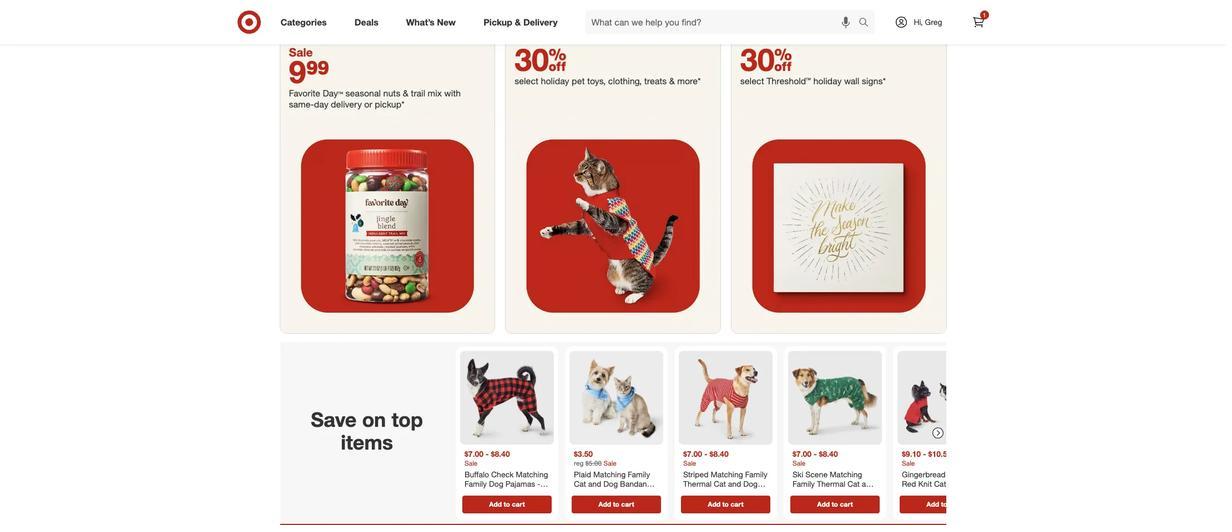 Task type: vqa. For each thing, say whether or not it's contained in the screenshot.
Ultimate to the bottom
no



Task type: locate. For each thing, give the bounding box(es) containing it.
add to cart for dog
[[817, 500, 853, 509]]

1 horizontal spatial with
[[748, 4, 764, 15]]

5 add from the left
[[926, 500, 939, 509]]

cart for wondershop™
[[512, 500, 525, 509]]

scene
[[805, 470, 827, 479]]

1 add to cart button from the left
[[462, 496, 551, 514]]

30 down delivery
[[515, 40, 566, 78]]

sale for ski scene matching family thermal cat and dog pajamas - wondershop™ - green
[[792, 459, 805, 467]]

holiday inside 30 select threshold ™ holiday wall signs*
[[813, 75, 842, 87]]

3 and from the left
[[948, 479, 961, 489]]

$7.00 for buffalo check matching family dog pajamas - wondershop™ - black/red
[[464, 449, 483, 459]]

pajamas inside $7.00 - $8.40 sale buffalo check matching family dog pajamas - wondershop™ - black/red
[[505, 479, 535, 489]]

and down plaid
[[588, 479, 601, 489]]

select
[[515, 75, 538, 87], [740, 75, 764, 87]]

matching right check
[[516, 470, 548, 479]]

sale inside $7.00 - $8.40 sale buffalo check matching family dog pajamas - wondershop™ - black/red
[[464, 459, 477, 467]]

0 horizontal spatial $8.40
[[491, 449, 510, 459]]

1 vertical spatial pajamas
[[809, 489, 839, 499]]

add to cart button down knit
[[899, 496, 989, 514]]

add down check
[[489, 500, 502, 509]]

favorite
[[289, 88, 320, 99]]

30 down the circle
[[740, 40, 792, 78]]

1 add to cart from the left
[[489, 500, 525, 509]]

family down ski
[[792, 479, 815, 489]]

add
[[489, 500, 502, 509], [598, 500, 611, 509], [708, 500, 720, 509], [817, 500, 830, 509], [926, 500, 939, 509]]

matching inside $7.00 - $8.40 sale buffalo check matching family dog pajamas - wondershop™ - black/red
[[516, 470, 548, 479]]

1 cat from the left
[[574, 479, 586, 489]]

add to cart down knit
[[926, 500, 962, 509]]

2 matching from the left
[[593, 470, 625, 479]]

matching down $5.00
[[593, 470, 625, 479]]

0 horizontal spatial holiday
[[541, 75, 569, 87]]

3 cart from the left
[[730, 500, 743, 509]]

family
[[628, 470, 650, 479], [464, 479, 487, 489], [792, 479, 815, 489]]

pajamas
[[505, 479, 535, 489], [809, 489, 839, 499]]

cat right knit
[[934, 479, 946, 489]]

to down $9.10 - $10.50 sale gingerbread playhouse red knit cat and dog sweater - wondershop™
[[941, 500, 947, 509]]

1 horizontal spatial cat
[[847, 479, 859, 489]]

1 add from the left
[[489, 500, 502, 509]]

1 horizontal spatial select
[[740, 75, 764, 87]]

delivery
[[331, 99, 362, 110]]

thermal
[[817, 479, 845, 489]]

sale for sale
[[683, 459, 696, 467]]

cart
[[512, 500, 525, 509], [621, 500, 634, 509], [730, 500, 743, 509], [840, 500, 853, 509], [949, 500, 962, 509]]

to for sweater
[[941, 500, 947, 509]]

& right the "treats"
[[669, 75, 675, 87]]

pickup
[[484, 16, 512, 28]]

clothing,
[[608, 75, 642, 87]]

with right mix at the top of page
[[444, 88, 461, 99]]

1 horizontal spatial family
[[628, 470, 650, 479]]

0 vertical spatial with
[[748, 4, 764, 15]]

1 horizontal spatial and
[[862, 479, 875, 489]]

2 $7.00 from the left
[[683, 449, 702, 459]]

pickup & delivery
[[484, 16, 558, 28]]

2 30 from the left
[[740, 40, 792, 78]]

wondershop™ down the playhouse
[[938, 489, 986, 499]]

holiday left food
[[628, 4, 656, 15]]

add to cart button for sweater
[[899, 496, 989, 514]]

sale for buffalo check matching family dog pajamas - wondershop™ - black/red
[[464, 459, 477, 467]]

add to cart down check
[[489, 500, 525, 509]]

fits
[[590, 499, 603, 508]]

4 add from the left
[[817, 500, 830, 509]]

cat
[[574, 479, 586, 489], [847, 479, 859, 489], [934, 479, 946, 489]]

$8.40
[[491, 449, 510, 459], [709, 449, 728, 459], [819, 449, 838, 459]]

wondershop™ up fits
[[574, 489, 622, 499]]

new
[[437, 16, 456, 28]]

on
[[362, 408, 386, 432]]

1 horizontal spatial pajamas
[[809, 489, 839, 499]]

0 horizontal spatial and
[[588, 479, 601, 489]]

1 and from the left
[[588, 479, 601, 489]]

1 horizontal spatial matching
[[593, 470, 625, 479]]

add to cart button down bandana
[[571, 496, 661, 514]]

cat down plaid
[[574, 479, 586, 489]]

to right fits
[[613, 500, 619, 509]]

2 horizontal spatial matching
[[830, 470, 862, 479]]

4 add to cart button from the left
[[790, 496, 880, 514]]

1 horizontal spatial holiday
[[628, 4, 656, 15]]

playhouse
[[947, 470, 983, 479]]

0 horizontal spatial ™
[[338, 88, 343, 99]]

wondershop™ up black/red
[[464, 489, 513, 499]]

2 add to cart from the left
[[598, 500, 634, 509]]

select for 30 select threshold ™ holiday wall signs*
[[740, 75, 764, 87]]

most
[[605, 499, 622, 508]]

$8.40 for buffalo check matching family dog pajamas - wondershop™ - black/red
[[491, 449, 510, 459]]

dog inside $7.00 - $8.40 sale ski scene matching family thermal cat and dog pajamas - wondershop™ - green
[[792, 489, 807, 499]]

1 matching from the left
[[516, 470, 548, 479]]

add to cart button down thermal
[[790, 496, 880, 514]]

wondershop™ inside $7.00 - $8.40 sale buffalo check matching family dog pajamas - wondershop™ - black/red
[[464, 489, 513, 499]]

30 for 30 select threshold ™ holiday wall signs*
[[740, 40, 792, 78]]

$7.00 - $8.40 sale
[[683, 449, 728, 467]]

2 select from the left
[[740, 75, 764, 87]]

3 $8.40 from the left
[[819, 449, 838, 459]]

2 add to cart button from the left
[[571, 496, 661, 514]]

™ left wall
[[806, 75, 811, 87]]

matching for buffalo check matching family dog pajamas - wondershop™ - black/red
[[516, 470, 548, 479]]

$8.40 inside $7.00 - $8.40 sale ski scene matching family thermal cat and dog pajamas - wondershop™ - green
[[819, 449, 838, 459]]

and inside $7.00 - $8.40 sale ski scene matching family thermal cat and dog pajamas - wondershop™ - green
[[862, 479, 875, 489]]

0 horizontal spatial with
[[444, 88, 461, 99]]

0 horizontal spatial 30
[[515, 40, 566, 78]]

or
[[364, 99, 372, 110]]

1 vertical spatial with
[[444, 88, 461, 99]]

dog down the playhouse
[[963, 479, 978, 489]]

food
[[658, 4, 677, 15]]

matching
[[516, 470, 548, 479], [593, 470, 625, 479], [830, 470, 862, 479]]

and
[[588, 479, 601, 489], [862, 479, 875, 489], [948, 479, 961, 489]]

knit
[[918, 479, 932, 489]]

3 $7.00 from the left
[[792, 449, 811, 459]]

add to cart button for -
[[571, 496, 661, 514]]

& right pickup
[[515, 16, 521, 28]]

30
[[515, 40, 566, 78], [740, 40, 792, 78]]

what's
[[406, 16, 435, 28]]

$9.10
[[902, 449, 921, 459]]

& left trail
[[403, 88, 408, 99]]

1 to from the left
[[503, 500, 510, 509]]

pajamas down check
[[505, 479, 535, 489]]

matching up thermal
[[830, 470, 862, 479]]

red
[[902, 479, 916, 489]]

$7.00 inside $7.00 - $8.40 sale buffalo check matching family dog pajamas - wondershop™ - black/red
[[464, 449, 483, 459]]

0 horizontal spatial matching
[[516, 470, 548, 479]]

$5.00
[[585, 459, 601, 467]]

™ right day
[[338, 88, 343, 99]]

sale inside $7.00 - $8.40 sale ski scene matching family thermal cat and dog pajamas - wondershop™ - green
[[792, 459, 805, 467]]

family up bandana
[[628, 470, 650, 479]]

& inside 30 select holiday pet toys, clothing, treats & more*
[[669, 75, 675, 87]]

to right black/red
[[503, 500, 510, 509]]

cart for dog
[[840, 500, 853, 509]]

add to cart button for dog
[[790, 496, 880, 514]]

toys,
[[587, 75, 606, 87]]

select inside 30 select threshold ™ holiday wall signs*
[[740, 75, 764, 87]]

1 $8.40 from the left
[[491, 449, 510, 459]]

select left pet
[[515, 75, 538, 87]]

add to cart for -
[[598, 500, 634, 509]]

gingerbread playhouse red knit cat and dog sweater - wondershop™ image
[[897, 351, 991, 445]]

add down sweater
[[926, 500, 939, 509]]

30 inside 30 select threshold ™ holiday wall signs*
[[740, 40, 792, 78]]

2 $8.40 from the left
[[709, 449, 728, 459]]

0 horizontal spatial cat
[[574, 479, 586, 489]]

pickup & delivery link
[[474, 10, 571, 34]]

1 cart from the left
[[512, 500, 525, 509]]

with right sets
[[748, 4, 764, 15]]

-
[[485, 449, 489, 459], [704, 449, 707, 459], [813, 449, 817, 459], [923, 449, 926, 459], [537, 479, 540, 489], [653, 479, 656, 489], [515, 489, 518, 499], [624, 489, 627, 499], [841, 489, 844, 499], [932, 489, 935, 499], [843, 499, 846, 508]]

add to cart down $7.00 - $8.40 sale
[[708, 500, 743, 509]]

2 horizontal spatial and
[[948, 479, 961, 489]]

$7.00
[[464, 449, 483, 459], [683, 449, 702, 459], [792, 449, 811, 459]]

add to cart button down $7.00 - $8.40 sale
[[681, 496, 770, 514]]

2 horizontal spatial cat
[[934, 479, 946, 489]]

select for 30 select holiday pet toys, clothing, treats & more*
[[515, 75, 538, 87]]

holiday left wall
[[813, 75, 842, 87]]

to
[[503, 500, 510, 509], [613, 500, 619, 509], [722, 500, 728, 509], [831, 500, 838, 509], [941, 500, 947, 509]]

one
[[629, 489, 644, 499]]

wondershop™ inside $9.10 - $10.50 sale gingerbread playhouse red knit cat and dog sweater - wondershop™
[[938, 489, 986, 499]]

add right size
[[598, 500, 611, 509]]

What can we help you find? suggestions appear below search field
[[585, 10, 861, 34]]

add to cart down one
[[598, 500, 634, 509]]

wondershop™
[[464, 489, 513, 499], [574, 489, 622, 499], [938, 489, 986, 499], [792, 499, 841, 508]]

4 to from the left
[[831, 500, 838, 509]]

2 add from the left
[[598, 500, 611, 509]]

sale
[[289, 45, 313, 59], [464, 459, 477, 467], [603, 459, 616, 467], [683, 459, 696, 467], [792, 459, 805, 467], [902, 459, 915, 467]]

0 vertical spatial pajamas
[[505, 479, 535, 489]]

add to cart down thermal
[[817, 500, 853, 509]]

categories
[[281, 16, 327, 28]]

1 horizontal spatial ™
[[806, 75, 811, 87]]

trail
[[411, 88, 425, 99]]

sale inside $9.10 - $10.50 sale gingerbread playhouse red knit cat and dog sweater - wondershop™
[[902, 459, 915, 467]]

30 for 30 select holiday pet toys, clothing, treats & more*
[[515, 40, 566, 78]]

2 horizontal spatial $8.40
[[819, 449, 838, 459]]

2 to from the left
[[613, 500, 619, 509]]

$7.00 inside $7.00 - $8.40 sale
[[683, 449, 702, 459]]

4 add to cart from the left
[[817, 500, 853, 509]]

and down the playhouse
[[948, 479, 961, 489]]

to for -
[[613, 500, 619, 509]]

dog down ski
[[792, 489, 807, 499]]

sets
[[729, 4, 745, 15]]

3 cat from the left
[[934, 479, 946, 489]]

hi,
[[914, 17, 923, 27]]

2 horizontal spatial family
[[792, 479, 815, 489]]

0 horizontal spatial family
[[464, 479, 487, 489]]

0 horizontal spatial pajamas
[[505, 479, 535, 489]]

$7.00 - $8.40 sale ski scene matching family thermal cat and dog pajamas - wondershop™ - green
[[792, 449, 875, 508]]

1 select from the left
[[515, 75, 538, 87]]

2 horizontal spatial holiday
[[813, 75, 842, 87]]

what's new
[[406, 16, 456, 28]]

buffalo
[[464, 470, 489, 479]]

1 horizontal spatial $7.00
[[683, 449, 702, 459]]

- inside $7.00 - $8.40 sale
[[704, 449, 707, 459]]

$7.00 inside $7.00 - $8.40 sale ski scene matching family thermal cat and dog pajamas - wondershop™ - green
[[792, 449, 811, 459]]

3 matching from the left
[[830, 470, 862, 479]]

wondershop™ down thermal
[[792, 499, 841, 508]]

to down $7.00 - $8.40 sale
[[722, 500, 728, 509]]

0 horizontal spatial select
[[515, 75, 538, 87]]

add to cart button down check
[[462, 496, 551, 514]]

signs*
[[862, 75, 886, 87]]

add to cart for wondershop™
[[489, 500, 525, 509]]

1 horizontal spatial $8.40
[[709, 449, 728, 459]]

$10.50
[[928, 449, 951, 459]]

select left threshold
[[740, 75, 764, 87]]

holiday left pet
[[541, 75, 569, 87]]

add down $7.00 - $8.40 sale
[[708, 500, 720, 509]]

2 cat from the left
[[847, 479, 859, 489]]

to down thermal
[[831, 500, 838, 509]]

with
[[748, 4, 764, 15], [444, 88, 461, 99]]

$8.40 inside $7.00 - $8.40 sale
[[709, 449, 728, 459]]

1 $7.00 from the left
[[464, 449, 483, 459]]

dog down check
[[489, 479, 503, 489]]

cat inside $7.00 - $8.40 sale ski scene matching family thermal cat and dog pajamas - wondershop™ - green
[[847, 479, 859, 489]]

30 select holiday pet toys, clothing, treats & more*
[[515, 40, 701, 87]]

and up "green"
[[862, 479, 875, 489]]

family inside $7.00 - $8.40 sale buffalo check matching family dog pajamas - wondershop™ - black/red
[[464, 479, 487, 489]]

sale inside $7.00 - $8.40 sale
[[683, 459, 696, 467]]

&
[[679, 4, 685, 15], [515, 16, 521, 28], [669, 75, 675, 87], [403, 88, 408, 99]]

2 cart from the left
[[621, 500, 634, 509]]

$8.40 inside $7.00 - $8.40 sale buffalo check matching family dog pajamas - wondershop™ - black/red
[[491, 449, 510, 459]]

5 cart from the left
[[949, 500, 962, 509]]

add to cart
[[489, 500, 525, 509], [598, 500, 634, 509], [708, 500, 743, 509], [817, 500, 853, 509], [926, 500, 962, 509]]

dog up 'most'
[[603, 479, 618, 489]]

1 30 from the left
[[515, 40, 566, 78]]

add for gingerbread playhouse red knit cat and dog sweater - wondershop™
[[926, 500, 939, 509]]

select inside 30 select holiday pet toys, clothing, treats & more*
[[515, 75, 538, 87]]

search button
[[853, 10, 880, 37]]

$7.00 - $8.40 sale buffalo check matching family dog pajamas - wondershop™ - black/red
[[464, 449, 548, 508]]

top
[[391, 408, 423, 432]]

cat up "green"
[[847, 479, 859, 489]]

add down thermal
[[817, 500, 830, 509]]

same-
[[289, 99, 314, 110]]

family inside $7.00 - $8.40 sale ski scene matching family thermal cat and dog pajamas - wondershop™ - green
[[792, 479, 815, 489]]

1 horizontal spatial 30
[[740, 40, 792, 78]]

wondershop™ inside $7.00 - $8.40 sale ski scene matching family thermal cat and dog pajamas - wondershop™ - green
[[792, 499, 841, 508]]

matching inside $7.00 - $8.40 sale ski scene matching family thermal cat and dog pajamas - wondershop™ - green
[[830, 470, 862, 479]]

2 horizontal spatial $7.00
[[792, 449, 811, 459]]

5 to from the left
[[941, 500, 947, 509]]

4 cart from the left
[[840, 500, 853, 509]]

family down buffalo
[[464, 479, 487, 489]]

dog
[[489, 479, 503, 489], [603, 479, 618, 489], [963, 479, 978, 489], [792, 489, 807, 499]]

$7.00 for sale
[[683, 449, 702, 459]]

30 inside 30 select holiday pet toys, clothing, treats & more*
[[515, 40, 566, 78]]

5 add to cart button from the left
[[899, 496, 989, 514]]

matching inside "$3.50 reg $5.00 sale plaid matching family cat and dog bandana - wondershop™ - one size fits most"
[[593, 470, 625, 479]]

add to cart button
[[462, 496, 551, 514], [571, 496, 661, 514], [681, 496, 770, 514], [790, 496, 880, 514], [899, 496, 989, 514]]

cat inside "$3.50 reg $5.00 sale plaid matching family cat and dog bandana - wondershop™ - one size fits most"
[[574, 479, 586, 489]]

and inside $9.10 - $10.50 sale gingerbread playhouse red knit cat and dog sweater - wondershop™
[[948, 479, 961, 489]]

0 vertical spatial ™
[[806, 75, 811, 87]]

sale inside "$3.50 reg $5.00 sale plaid matching family cat and dog bandana - wondershop™ - one size fits most"
[[603, 459, 616, 467]]

cart for sweater
[[949, 500, 962, 509]]

pajamas down thermal
[[809, 489, 839, 499]]

5 add to cart from the left
[[926, 500, 962, 509]]

holiday
[[628, 4, 656, 15], [541, 75, 569, 87], [813, 75, 842, 87]]

0 horizontal spatial $7.00
[[464, 449, 483, 459]]

2 and from the left
[[862, 479, 875, 489]]



Task type: describe. For each thing, give the bounding box(es) containing it.
seasonal nuts & trail mix with same-day delivery or pickup*
[[289, 88, 461, 110]]

items
[[340, 431, 393, 455]]

circle
[[775, 4, 796, 15]]

cat inside $9.10 - $10.50 sale gingerbread playhouse red knit cat and dog sweater - wondershop™
[[934, 479, 946, 489]]

add to cart button for wondershop™
[[462, 496, 551, 514]]

3 add to cart from the left
[[708, 500, 743, 509]]

add to cart for sweater
[[926, 500, 962, 509]]

wondershop™ inside "$3.50 reg $5.00 sale plaid matching family cat and dog bandana - wondershop™ - one size fits most"
[[574, 489, 622, 499]]

plaid
[[574, 470, 591, 479]]

candy
[[687, 4, 711, 15]]

3 to from the left
[[722, 500, 728, 509]]

sweater
[[902, 489, 930, 499]]

$3.50
[[574, 449, 593, 459]]

treats
[[644, 75, 667, 87]]

99
[[306, 53, 329, 90]]

size
[[574, 499, 588, 508]]

& inside pickup & delivery link
[[515, 16, 521, 28]]

1
[[983, 12, 986, 18]]

save
[[311, 408, 356, 432]]

save on top items
[[311, 408, 423, 455]]

search
[[853, 18, 880, 29]]

$8.40 for sale
[[709, 449, 728, 459]]

delivery
[[523, 16, 558, 28]]

3 add to cart button from the left
[[681, 496, 770, 514]]

9
[[289, 53, 306, 90]]

deals link
[[345, 10, 392, 34]]

gift
[[714, 4, 726, 15]]

3 add from the left
[[708, 500, 720, 509]]

pajamas inside $7.00 - $8.40 sale ski scene matching family thermal cat and dog pajamas - wondershop™ - green
[[809, 489, 839, 499]]

family inside "$3.50 reg $5.00 sale plaid matching family cat and dog bandana - wondershop™ - one size fits most"
[[628, 470, 650, 479]]

$3.50 reg $5.00 sale plaid matching family cat and dog bandana - wondershop™ - one size fits most
[[574, 449, 656, 508]]

™ inside 30 select threshold ™ holiday wall signs*
[[806, 75, 811, 87]]

holiday inside 30 select holiday pet toys, clothing, treats & more*
[[541, 75, 569, 87]]

add for ski scene matching family thermal cat and dog pajamas - wondershop™ - green
[[817, 500, 830, 509]]

plaid matching family cat and dog bandana - wondershop™ - one size fits most image
[[569, 351, 663, 445]]

& right food
[[679, 4, 685, 15]]

dog inside "$3.50 reg $5.00 sale plaid matching family cat and dog bandana - wondershop™ - one size fits most"
[[603, 479, 618, 489]]

favorite day ™
[[289, 88, 343, 99]]

matching for ski scene matching family thermal cat and dog pajamas - wondershop™ - green
[[830, 470, 862, 479]]

deals
[[355, 16, 378, 28]]

carousel region
[[280, 342, 996, 525]]

bandana
[[620, 479, 651, 489]]

9 99
[[289, 53, 329, 90]]

add for plaid matching family cat and dog bandana - wondershop™ - one size fits most
[[598, 500, 611, 509]]

hi, greg
[[914, 17, 942, 27]]

ski scene matching family thermal cat and dog pajamas - wondershop™ - green image
[[788, 351, 882, 445]]

cart for -
[[621, 500, 634, 509]]

and inside "$3.50 reg $5.00 sale plaid matching family cat and dog bandana - wondershop™ - one size fits most"
[[588, 479, 601, 489]]

& inside seasonal nuts & trail mix with same-day delivery or pickup*
[[403, 88, 408, 99]]

$8.40 for ski scene matching family thermal cat and dog pajamas - wondershop™ - green
[[819, 449, 838, 459]]

to for wondershop™
[[503, 500, 510, 509]]

seasonal nuts
[[346, 88, 400, 99]]

dog inside $7.00 - $8.40 sale buffalo check matching family dog pajamas - wondershop™ - black/red
[[489, 479, 503, 489]]

threshold
[[767, 75, 806, 87]]

to for dog
[[831, 500, 838, 509]]

black/red
[[464, 499, 500, 508]]

reg
[[574, 459, 583, 467]]

sale for plaid matching family cat and dog bandana - wondershop™ - one size fits most
[[603, 459, 616, 467]]

buffalo check matching family dog pajamas - wondershop™ - black/red image
[[460, 351, 554, 445]]

striped matching family thermal cat and dog pajamas - wondershop™ - white/red image
[[679, 351, 772, 445]]

categories link
[[271, 10, 341, 34]]

30 select threshold ™ holiday wall signs*
[[740, 40, 886, 87]]

check
[[491, 470, 513, 479]]

wall
[[844, 75, 859, 87]]

dog inside $9.10 - $10.50 sale gingerbread playhouse red knit cat and dog sweater - wondershop™
[[963, 479, 978, 489]]

more*
[[677, 75, 701, 87]]

$7.00 for ski scene matching family thermal cat and dog pajamas - wondershop™ - green
[[792, 449, 811, 459]]

what's new link
[[397, 10, 470, 34]]

add for buffalo check matching family dog pajamas - wondershop™ - black/red
[[489, 500, 502, 509]]

day
[[323, 88, 338, 99]]

mix
[[428, 88, 442, 99]]

family for ski scene matching family thermal cat and dog pajamas - wondershop™ - green
[[792, 479, 815, 489]]

$9.10 - $10.50 sale gingerbread playhouse red knit cat and dog sweater - wondershop™
[[902, 449, 986, 499]]

1 link
[[966, 10, 991, 34]]

greg
[[925, 17, 942, 27]]

with inside seasonal nuts & trail mix with same-day delivery or pickup*
[[444, 88, 461, 99]]

1 vertical spatial ™
[[338, 88, 343, 99]]

pickup*
[[375, 99, 405, 110]]

gingerbread
[[902, 470, 945, 479]]

family for buffalo check matching family dog pajamas - wondershop™ - black/red
[[464, 479, 487, 489]]

holiday food & candy gift sets with
[[628, 4, 767, 15]]

day
[[314, 99, 328, 110]]

ski
[[792, 470, 803, 479]]

pet
[[572, 75, 585, 87]]

green
[[848, 499, 869, 508]]

sale for gingerbread playhouse red knit cat and dog sweater - wondershop™
[[902, 459, 915, 467]]



